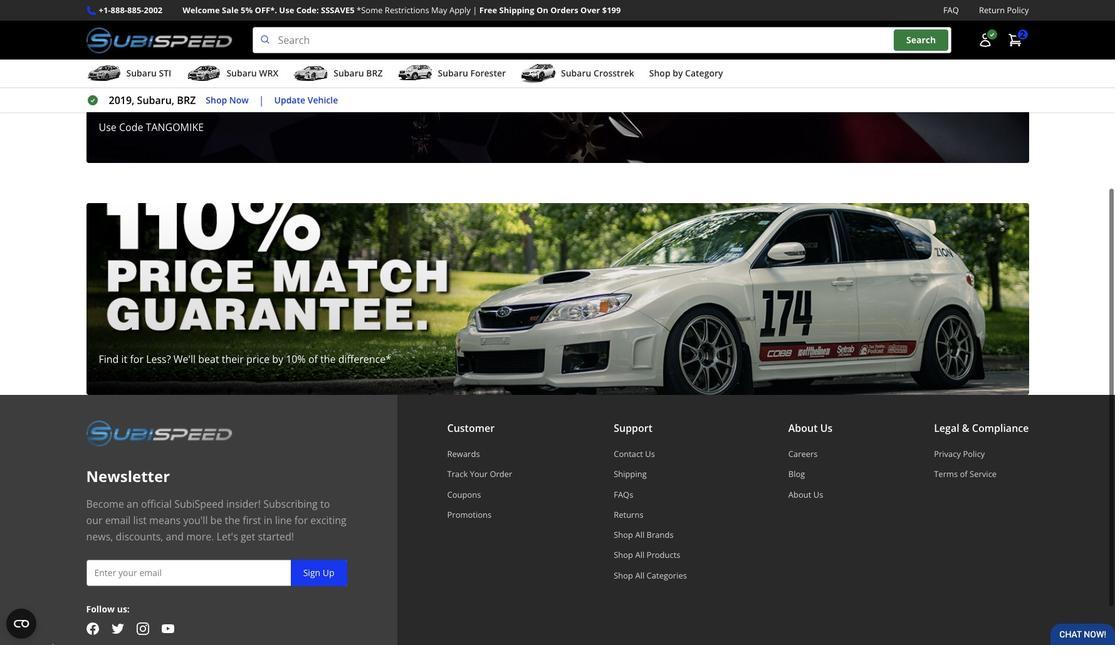 Task type: vqa. For each thing, say whether or not it's contained in the screenshot.
Intercoolers "button"
no



Task type: locate. For each thing, give the bounding box(es) containing it.
about us up careers link at the right bottom
[[789, 421, 833, 435]]

about us link
[[789, 489, 833, 500]]

1 horizontal spatial the
[[320, 352, 336, 366]]

+1-
[[99, 4, 111, 16]]

1 horizontal spatial by
[[673, 67, 683, 79]]

all down "shop all products" at right bottom
[[635, 570, 645, 581]]

all down shop all brands at the right bottom of the page
[[635, 549, 645, 561]]

subaru up vehicle
[[334, 67, 364, 79]]

find
[[99, 352, 119, 366]]

on
[[537, 4, 548, 16]]

shop inside dropdown button
[[649, 67, 671, 79]]

885-
[[127, 4, 144, 16]]

sssave5
[[321, 4, 355, 16]]

0 vertical spatial policy
[[1007, 4, 1029, 16]]

use right off*.
[[279, 4, 294, 16]]

1 vertical spatial all
[[635, 549, 645, 561]]

for right it
[[130, 352, 144, 366]]

off*.
[[255, 4, 277, 16]]

| right now
[[259, 93, 264, 107]]

the right 10%
[[320, 352, 336, 366]]

subaru up now
[[227, 67, 257, 79]]

0 vertical spatial by
[[673, 67, 683, 79]]

subispeed logo image down 2002
[[86, 27, 232, 53]]

of
[[308, 352, 318, 366], [960, 469, 968, 480]]

of right 10%
[[308, 352, 318, 366]]

newsletter
[[86, 466, 170, 487]]

0 horizontal spatial the
[[225, 514, 240, 527]]

subaru brz
[[334, 67, 383, 79]]

0 vertical spatial brz
[[366, 67, 383, 79]]

brz up tangomike
[[177, 93, 196, 107]]

insider!
[[226, 497, 261, 511]]

| left free
[[473, 4, 477, 16]]

2 button
[[1002, 28, 1029, 53]]

1 vertical spatial by
[[272, 352, 283, 366]]

of right terms
[[960, 469, 968, 480]]

for right line
[[294, 514, 308, 527]]

all
[[635, 529, 645, 541], [635, 549, 645, 561], [635, 570, 645, 581]]

use
[[279, 4, 294, 16], [99, 120, 116, 134]]

1 about from the top
[[789, 421, 818, 435]]

policy for privacy policy
[[963, 448, 985, 460]]

0 horizontal spatial |
[[259, 93, 264, 107]]

1 vertical spatial about
[[789, 489, 811, 500]]

0 horizontal spatial brz
[[177, 93, 196, 107]]

shop for shop all categories
[[614, 570, 633, 581]]

0 horizontal spatial policy
[[963, 448, 985, 460]]

shop
[[649, 67, 671, 79], [206, 94, 227, 106], [614, 529, 633, 541], [614, 549, 633, 561], [614, 570, 633, 581]]

follow us:
[[86, 603, 130, 615]]

use left code
[[99, 120, 116, 134]]

products
[[647, 549, 681, 561]]

coupons
[[447, 489, 481, 500]]

1 vertical spatial the
[[225, 514, 240, 527]]

0 vertical spatial about us
[[789, 421, 833, 435]]

us down the blog link in the right bottom of the page
[[814, 489, 823, 500]]

support
[[614, 421, 653, 435]]

2019, subaru, brz
[[109, 93, 196, 107]]

all for categories
[[635, 570, 645, 581]]

subaru inside dropdown button
[[334, 67, 364, 79]]

us for about us link
[[814, 489, 823, 500]]

shop left category at right
[[649, 67, 671, 79]]

instagram logo image
[[136, 622, 149, 635]]

shop down shop all brands at the right bottom of the page
[[614, 549, 633, 561]]

get
[[241, 530, 255, 544]]

2 vertical spatial all
[[635, 570, 645, 581]]

subaru up military
[[126, 67, 157, 79]]

about us down the blog link in the right bottom of the page
[[789, 489, 823, 500]]

tangomike
[[146, 120, 204, 134]]

|
[[473, 4, 477, 16], [259, 93, 264, 107]]

subaru for subaru brz
[[334, 67, 364, 79]]

+1-888-885-2002
[[99, 4, 163, 16]]

compliance
[[972, 421, 1029, 435]]

4 subaru from the left
[[438, 67, 468, 79]]

crosstrek
[[594, 67, 634, 79]]

shop all brands link
[[614, 529, 687, 541]]

1 vertical spatial for
[[294, 514, 308, 527]]

the right be
[[225, 514, 240, 527]]

shipping down contact
[[614, 469, 647, 480]]

vehicle
[[308, 94, 338, 106]]

shipping link
[[614, 469, 687, 480]]

terms of service link
[[934, 469, 1029, 480]]

0 vertical spatial subispeed logo image
[[86, 27, 232, 53]]

1 vertical spatial |
[[259, 93, 264, 107]]

0 vertical spatial about
[[789, 421, 818, 435]]

policy up terms of service link
[[963, 448, 985, 460]]

shop left now
[[206, 94, 227, 106]]

Enter your email text field
[[86, 560, 347, 586]]

orders
[[551, 4, 578, 16]]

subaru left forester
[[438, 67, 468, 79]]

subispeed logo image up newsletter
[[86, 420, 232, 446]]

brz left "a subaru forester thumbnail image"
[[366, 67, 383, 79]]

1 vertical spatial of
[[960, 469, 968, 480]]

by left category at right
[[673, 67, 683, 79]]

shop down returns
[[614, 529, 633, 541]]

faqs link
[[614, 489, 687, 500]]

price
[[246, 352, 270, 366]]

sign
[[303, 567, 320, 579]]

search input field
[[252, 27, 951, 53]]

1 vertical spatial brz
[[177, 93, 196, 107]]

track your order link
[[447, 469, 512, 480]]

customer
[[447, 421, 495, 435]]

0 vertical spatial all
[[635, 529, 645, 541]]

coupons link
[[447, 489, 512, 500]]

apply
[[449, 4, 471, 16]]

twitter logo image
[[111, 622, 124, 635]]

all left brands
[[635, 529, 645, 541]]

return
[[979, 4, 1005, 16]]

beat
[[198, 352, 219, 366]]

1 horizontal spatial shipping
[[614, 469, 647, 480]]

brands
[[647, 529, 674, 541]]

2 all from the top
[[635, 549, 645, 561]]

shop all categories
[[614, 570, 687, 581]]

1 vertical spatial policy
[[963, 448, 985, 460]]

1 horizontal spatial of
[[960, 469, 968, 480]]

about up careers
[[789, 421, 818, 435]]

1 horizontal spatial for
[[294, 514, 308, 527]]

0 vertical spatial shipping
[[499, 4, 534, 16]]

subaru left crosstrek
[[561, 67, 591, 79]]

all for brands
[[635, 529, 645, 541]]

terms of service
[[934, 469, 997, 480]]

promotions
[[447, 509, 492, 520]]

1 vertical spatial use
[[99, 120, 116, 134]]

terms
[[934, 469, 958, 480]]

1 vertical spatial subispeed logo image
[[86, 420, 232, 446]]

the inside become an official subispeed insider! subscribing to our email list means you'll be the first in line for exciting news, discounts, and more. let's get started!
[[225, 514, 240, 527]]

shop now link
[[206, 93, 249, 108]]

list
[[133, 514, 147, 527]]

subispeed logo image
[[86, 27, 232, 53], [86, 420, 232, 446]]

sale
[[222, 4, 239, 16]]

us
[[820, 421, 833, 435], [645, 448, 655, 460], [814, 489, 823, 500]]

for inside become an official subispeed insider! subscribing to our email list means you'll be the first in line for exciting news, discounts, and more. let's get started!
[[294, 514, 308, 527]]

5 subaru from the left
[[561, 67, 591, 79]]

1 vertical spatial about us
[[789, 489, 823, 500]]

shop all products link
[[614, 549, 687, 561]]

2 subaru from the left
[[227, 67, 257, 79]]

may
[[431, 4, 447, 16]]

1 subaru from the left
[[126, 67, 157, 79]]

all for products
[[635, 549, 645, 561]]

use code tangomike
[[99, 120, 204, 134]]

contact us link
[[614, 448, 687, 460]]

0 vertical spatial of
[[308, 352, 318, 366]]

welcome
[[183, 4, 220, 16]]

0 vertical spatial the
[[320, 352, 336, 366]]

a subaru wrx thumbnail image image
[[186, 64, 222, 83]]

+1-888-885-2002 link
[[99, 4, 163, 17]]

0 vertical spatial use
[[279, 4, 294, 16]]

more.
[[186, 530, 214, 544]]

youtube logo image
[[161, 622, 174, 635]]

policy
[[1007, 4, 1029, 16], [963, 448, 985, 460]]

official
[[141, 497, 172, 511]]

discount
[[183, 83, 271, 110]]

about down blog
[[789, 489, 811, 500]]

3 subaru from the left
[[334, 67, 364, 79]]

subaru wrx button
[[186, 62, 279, 87]]

privacy policy
[[934, 448, 985, 460]]

subaru crosstrek button
[[521, 62, 634, 87]]

1 horizontal spatial use
[[279, 4, 294, 16]]

1 horizontal spatial policy
[[1007, 4, 1029, 16]]

3 all from the top
[[635, 570, 645, 581]]

0 vertical spatial for
[[130, 352, 144, 366]]

1 horizontal spatial brz
[[366, 67, 383, 79]]

policy up 2
[[1007, 4, 1029, 16]]

2 about from the top
[[789, 489, 811, 500]]

categories
[[647, 570, 687, 581]]

subaru
[[126, 67, 157, 79], [227, 67, 257, 79], [334, 67, 364, 79], [438, 67, 468, 79], [561, 67, 591, 79]]

shop down "shop all products" at right bottom
[[614, 570, 633, 581]]

means
[[149, 514, 181, 527]]

shipping left on
[[499, 4, 534, 16]]

2 vertical spatial us
[[814, 489, 823, 500]]

subaru for subaru sti
[[126, 67, 157, 79]]

*some
[[357, 4, 383, 16]]

1 vertical spatial us
[[645, 448, 655, 460]]

shop for shop now
[[206, 94, 227, 106]]

shipping
[[499, 4, 534, 16], [614, 469, 647, 480]]

brz
[[366, 67, 383, 79], [177, 93, 196, 107]]

2019,
[[109, 93, 134, 107]]

less?
[[146, 352, 171, 366]]

us up careers link at the right bottom
[[820, 421, 833, 435]]

us up shipping link
[[645, 448, 655, 460]]

find it for less? we'll beat their price by 10% of the difference*
[[99, 352, 391, 366]]

0 horizontal spatial of
[[308, 352, 318, 366]]

by left 10%
[[272, 352, 283, 366]]

service
[[970, 469, 997, 480]]

1 all from the top
[[635, 529, 645, 541]]

now
[[229, 94, 249, 106]]

about
[[789, 421, 818, 435], [789, 489, 811, 500]]

1 horizontal spatial |
[[473, 4, 477, 16]]



Task type: describe. For each thing, give the bounding box(es) containing it.
military discount
[[99, 83, 271, 110]]

search
[[907, 34, 936, 46]]

subaru forester
[[438, 67, 506, 79]]

subaru crosstrek
[[561, 67, 634, 79]]

faq
[[943, 4, 959, 16]]

subaru for subaru wrx
[[227, 67, 257, 79]]

2002
[[144, 4, 163, 16]]

sti
[[159, 67, 171, 79]]

us for contact us "link"
[[645, 448, 655, 460]]

5%
[[241, 4, 253, 16]]

brz inside dropdown button
[[366, 67, 383, 79]]

subaru sti
[[126, 67, 171, 79]]

to
[[320, 497, 330, 511]]

update vehicle button
[[274, 93, 338, 108]]

started!
[[258, 530, 294, 544]]

return policy link
[[979, 4, 1029, 17]]

let's
[[217, 530, 238, 544]]

over
[[581, 4, 600, 16]]

shop for shop all products
[[614, 549, 633, 561]]

shop all brands
[[614, 529, 674, 541]]

military
[[99, 83, 177, 110]]

their
[[222, 352, 244, 366]]

track
[[447, 469, 468, 480]]

privacy policy link
[[934, 448, 1029, 460]]

order
[[490, 469, 512, 480]]

code:
[[296, 4, 319, 16]]

faq link
[[943, 4, 959, 17]]

in
[[264, 514, 272, 527]]

10%
[[286, 352, 306, 366]]

and
[[166, 530, 184, 544]]

first
[[243, 514, 261, 527]]

follow
[[86, 603, 115, 615]]

shop for shop all brands
[[614, 529, 633, 541]]

track your order
[[447, 469, 512, 480]]

0 horizontal spatial by
[[272, 352, 283, 366]]

0 horizontal spatial use
[[99, 120, 116, 134]]

0 vertical spatial us
[[820, 421, 833, 435]]

contact
[[614, 448, 643, 460]]

button image
[[978, 33, 993, 48]]

restrictions
[[385, 4, 429, 16]]

news,
[[86, 530, 113, 544]]

$199
[[602, 4, 621, 16]]

return policy
[[979, 4, 1029, 16]]

be
[[210, 514, 222, 527]]

policy for return policy
[[1007, 4, 1029, 16]]

shop for shop by category
[[649, 67, 671, 79]]

us:
[[117, 603, 130, 615]]

1 about us from the top
[[789, 421, 833, 435]]

facebook logo image
[[86, 622, 99, 635]]

forester
[[470, 67, 506, 79]]

subaru for subaru crosstrek
[[561, 67, 591, 79]]

it
[[121, 352, 127, 366]]

shop by category button
[[649, 62, 723, 87]]

sign up
[[303, 567, 334, 579]]

code
[[119, 120, 143, 134]]

2 about us from the top
[[789, 489, 823, 500]]

blog link
[[789, 469, 833, 480]]

a subaru brz thumbnail image image
[[294, 64, 329, 83]]

by inside dropdown button
[[673, 67, 683, 79]]

rewards link
[[447, 448, 512, 460]]

2 subispeed logo image from the top
[[86, 420, 232, 446]]

subaru sti button
[[86, 62, 171, 87]]

subispeed
[[174, 497, 224, 511]]

subaru forester button
[[398, 62, 506, 87]]

careers link
[[789, 448, 833, 460]]

update
[[274, 94, 305, 106]]

privacy
[[934, 448, 961, 460]]

888-
[[111, 4, 127, 16]]

legal
[[934, 421, 960, 435]]

subaru for subaru forester
[[438, 67, 468, 79]]

0 vertical spatial |
[[473, 4, 477, 16]]

open widget image
[[6, 609, 36, 639]]

shop by category
[[649, 67, 723, 79]]

shop all products
[[614, 549, 681, 561]]

free
[[479, 4, 497, 16]]

a subaru crosstrek thumbnail image image
[[521, 64, 556, 83]]

subaru,
[[137, 93, 174, 107]]

a subaru sti thumbnail image image
[[86, 64, 121, 83]]

promotions link
[[447, 509, 512, 520]]

become
[[86, 497, 124, 511]]

legal & compliance
[[934, 421, 1029, 435]]

1 vertical spatial shipping
[[614, 469, 647, 480]]

faqs
[[614, 489, 633, 500]]

returns link
[[614, 509, 687, 520]]

an
[[127, 497, 138, 511]]

careers
[[789, 448, 818, 460]]

up
[[323, 567, 334, 579]]

become an official subispeed insider! subscribing to our email list means you'll be the first in line for exciting news, discounts, and more. let's get started!
[[86, 497, 346, 544]]

search button
[[894, 30, 949, 51]]

wrx
[[259, 67, 279, 79]]

blog
[[789, 469, 805, 480]]

1 subispeed logo image from the top
[[86, 27, 232, 53]]

a subaru forester thumbnail image image
[[398, 64, 433, 83]]

0 horizontal spatial for
[[130, 352, 144, 366]]

our
[[86, 514, 102, 527]]

0 horizontal spatial shipping
[[499, 4, 534, 16]]

we'll
[[174, 352, 196, 366]]

*some restrictions may apply | free shipping on orders over $199
[[357, 4, 621, 16]]



